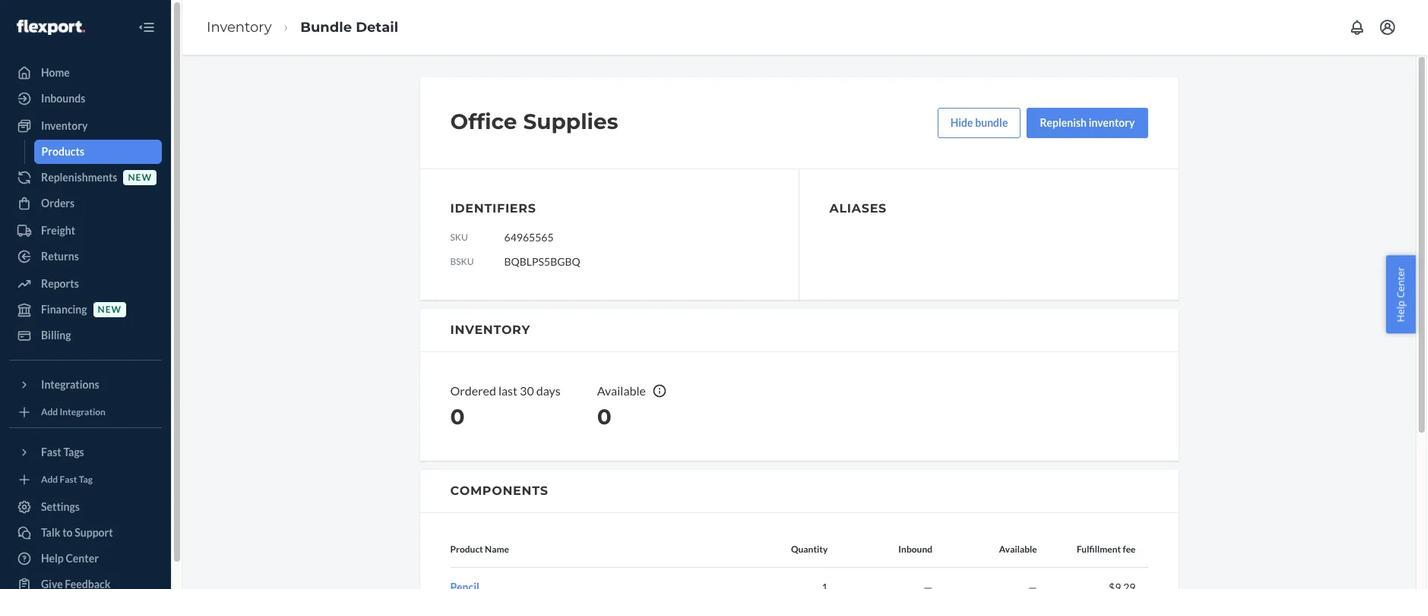 Task type: vqa. For each thing, say whether or not it's contained in the screenshot.
rightmost Available
yes



Task type: locate. For each thing, give the bounding box(es) containing it.
open account menu image
[[1379, 18, 1397, 36]]

hide
[[951, 116, 973, 129]]

1 horizontal spatial help
[[1394, 301, 1408, 323]]

1 horizontal spatial new
[[128, 172, 152, 184]]

1 horizontal spatial available
[[999, 544, 1037, 556]]

add left integration
[[41, 407, 58, 418]]

0 horizontal spatial help
[[41, 553, 64, 566]]

center inside help center button
[[1394, 267, 1408, 298]]

1 horizontal spatial inventory
[[207, 19, 272, 35]]

0 vertical spatial new
[[128, 172, 152, 184]]

hide bundle
[[951, 116, 1008, 129]]

bqblps5bgbq
[[504, 255, 581, 268]]

add up the settings
[[41, 475, 58, 486]]

returns link
[[9, 245, 162, 269]]

name
[[485, 544, 509, 556]]

help center inside 'link'
[[41, 553, 99, 566]]

0 horizontal spatial available
[[597, 384, 646, 398]]

0 vertical spatial add
[[41, 407, 58, 418]]

1 vertical spatial available
[[999, 544, 1037, 556]]

0 horizontal spatial center
[[66, 553, 99, 566]]

64965565
[[504, 231, 554, 244]]

0 vertical spatial center
[[1394, 267, 1408, 298]]

billing link
[[9, 324, 162, 348]]

help
[[1394, 301, 1408, 323], [41, 553, 64, 566]]

0 vertical spatial inventory
[[207, 19, 272, 35]]

fulfillment fee
[[1077, 544, 1136, 556]]

1 horizontal spatial inventory link
[[207, 19, 272, 35]]

2 vertical spatial inventory
[[450, 323, 531, 338]]

fast tags button
[[9, 441, 162, 465]]

1 horizontal spatial 0
[[597, 404, 612, 430]]

inventory inside breadcrumbs navigation
[[207, 19, 272, 35]]

1 vertical spatial add
[[41, 475, 58, 486]]

to
[[62, 527, 73, 540]]

inventory link
[[207, 19, 272, 35], [9, 114, 162, 138]]

products link
[[34, 140, 162, 164]]

talk to support button
[[9, 521, 162, 546]]

1 add from the top
[[41, 407, 58, 418]]

add fast tag
[[41, 475, 93, 486]]

tag
[[79, 475, 93, 486]]

inventory
[[207, 19, 272, 35], [41, 119, 88, 132], [450, 323, 531, 338]]

available
[[597, 384, 646, 398], [999, 544, 1037, 556]]

1 horizontal spatial center
[[1394, 267, 1408, 298]]

add integration
[[41, 407, 106, 418]]

add integration link
[[9, 404, 162, 422]]

0 horizontal spatial inventory
[[41, 119, 88, 132]]

integration
[[60, 407, 106, 418]]

new for financing
[[98, 304, 122, 316]]

1 vertical spatial inventory link
[[9, 114, 162, 138]]

2 add from the top
[[41, 475, 58, 486]]

30
[[520, 384, 534, 398]]

new down products link
[[128, 172, 152, 184]]

help center
[[1394, 267, 1408, 323], [41, 553, 99, 566]]

detail
[[356, 19, 398, 35]]

new down reports link
[[98, 304, 122, 316]]

1 vertical spatial new
[[98, 304, 122, 316]]

0 horizontal spatial inventory link
[[9, 114, 162, 138]]

add fast tag link
[[9, 471, 162, 490]]

components element
[[420, 470, 1179, 590]]

1 0 from the left
[[450, 404, 465, 430]]

fast
[[41, 446, 61, 459], [60, 475, 77, 486]]

center
[[1394, 267, 1408, 298], [66, 553, 99, 566]]

add
[[41, 407, 58, 418], [41, 475, 58, 486]]

quantity
[[791, 544, 828, 556]]

fast left "tag"
[[60, 475, 77, 486]]

0 horizontal spatial help center
[[41, 553, 99, 566]]

replenish inventory button
[[1027, 108, 1148, 138]]

billing
[[41, 329, 71, 342]]

bsku
[[450, 256, 474, 268]]

sku
[[450, 232, 468, 244]]

help inside 'link'
[[41, 553, 64, 566]]

last
[[499, 384, 518, 398]]

integrations button
[[9, 373, 162, 398]]

orders link
[[9, 192, 162, 216]]

0 vertical spatial help
[[1394, 301, 1408, 323]]

new
[[128, 172, 152, 184], [98, 304, 122, 316]]

1 vertical spatial center
[[66, 553, 99, 566]]

help center inside button
[[1394, 267, 1408, 323]]

0 vertical spatial fast
[[41, 446, 61, 459]]

available inside components element
[[999, 544, 1037, 556]]

1 horizontal spatial help center
[[1394, 267, 1408, 323]]

fast left tags
[[41, 446, 61, 459]]

1 vertical spatial fast
[[60, 475, 77, 486]]

freight link
[[9, 219, 162, 243]]

0 vertical spatial help center
[[1394, 267, 1408, 323]]

open notifications image
[[1348, 18, 1367, 36]]

0 vertical spatial available
[[597, 384, 646, 398]]

1 vertical spatial help
[[41, 553, 64, 566]]

help inside button
[[1394, 301, 1408, 323]]

2 horizontal spatial inventory
[[450, 323, 531, 338]]

0 horizontal spatial new
[[98, 304, 122, 316]]

1 vertical spatial help center
[[41, 553, 99, 566]]

bundle
[[975, 116, 1008, 129]]

0
[[450, 404, 465, 430], [597, 404, 612, 430]]

bundle
[[300, 19, 352, 35]]

0 horizontal spatial 0
[[450, 404, 465, 430]]



Task type: describe. For each thing, give the bounding box(es) containing it.
identifiers
[[450, 201, 536, 216]]

close navigation image
[[138, 18, 156, 36]]

inventory element
[[420, 309, 1179, 461]]

2 0 from the left
[[597, 404, 612, 430]]

replenishments
[[41, 171, 117, 184]]

days
[[536, 384, 561, 398]]

new for replenishments
[[128, 172, 152, 184]]

1 vertical spatial inventory
[[41, 119, 88, 132]]

hide bundle button
[[938, 108, 1021, 138]]

replenish inventory
[[1040, 116, 1135, 129]]

supplies
[[523, 109, 618, 135]]

settings link
[[9, 496, 162, 520]]

returns
[[41, 250, 79, 263]]

flexport logo image
[[17, 20, 85, 35]]

financing
[[41, 303, 87, 316]]

aliases
[[830, 201, 887, 216]]

settings
[[41, 501, 80, 514]]

ordered last 30 days 0
[[450, 384, 561, 430]]

reports link
[[9, 272, 162, 296]]

orders
[[41, 197, 75, 210]]

0 inside ordered last 30 days 0
[[450, 404, 465, 430]]

freight
[[41, 224, 75, 237]]

products
[[41, 145, 84, 158]]

integrations
[[41, 379, 99, 391]]

home
[[41, 66, 70, 79]]

tags
[[63, 446, 84, 459]]

inbounds link
[[9, 87, 162, 111]]

product
[[450, 544, 483, 556]]

help center link
[[9, 547, 162, 572]]

fulfillment
[[1077, 544, 1121, 556]]

ordered
[[450, 384, 496, 398]]

office supplies
[[450, 109, 618, 135]]

0 vertical spatial inventory link
[[207, 19, 272, 35]]

add for add fast tag
[[41, 475, 58, 486]]

inbound
[[899, 544, 933, 556]]

bundle detail link
[[300, 19, 398, 35]]

fast tags
[[41, 446, 84, 459]]

available inside inventory element
[[597, 384, 646, 398]]

talk
[[41, 527, 60, 540]]

home link
[[9, 61, 162, 85]]

fast inside 'dropdown button'
[[41, 446, 61, 459]]

bundle detail
[[300, 19, 398, 35]]

center inside help center 'link'
[[66, 553, 99, 566]]

replenish
[[1040, 116, 1087, 129]]

add for add integration
[[41, 407, 58, 418]]

components
[[450, 484, 549, 499]]

talk to support
[[41, 527, 113, 540]]

support
[[75, 527, 113, 540]]

breadcrumbs navigation
[[195, 5, 411, 50]]

inbounds
[[41, 92, 85, 105]]

product name
[[450, 544, 509, 556]]

reports
[[41, 277, 79, 290]]

fee
[[1123, 544, 1136, 556]]

help center button
[[1387, 256, 1416, 334]]

office
[[450, 109, 517, 135]]

inventory
[[1089, 116, 1135, 129]]

identifiers element
[[450, 200, 768, 270]]



